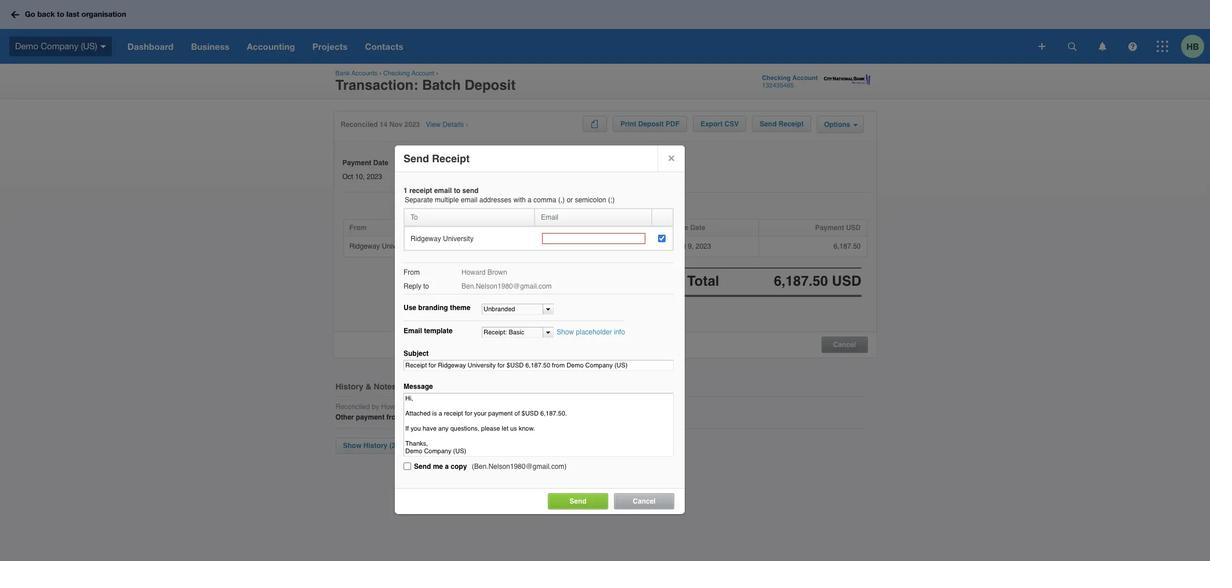Task type: describe. For each thing, give the bounding box(es) containing it.
svg image inside demo company (us) popup button
[[100, 45, 106, 48]]

howard brown
[[462, 269, 507, 277]]

to inside 1 receipt email to send separate multiple email addresses with a comma (,) or semicolon (;)
[[454, 187, 461, 195]]

checking inside the 'checking account 132435465'
[[762, 74, 791, 82]]

reconciled by howard brown on nov 14, 2023 at 17:43pm other payment from ridgeway university on 31 august 2011 for 6,187.50
[[336, 403, 575, 422]]

14
[[380, 121, 388, 129]]

2023 inside reconciled by howard brown on nov 14, 2023 at 17:43pm other payment from ridgeway university on 31 august 2011 for 6,187.50
[[464, 403, 480, 411]]

0 horizontal spatial details
[[443, 121, 464, 129]]

132435465
[[762, 82, 794, 89]]

usd
[[846, 224, 861, 232]]

6,187.50 usd
[[774, 273, 862, 290]]

batch
[[422, 77, 461, 93]]

me
[[433, 463, 443, 471]]

for
[[537, 414, 546, 422]]

brown inside reconciled by howard brown on nov 14, 2023 at 17:43pm other payment from ridgeway university on 31 august 2011 for 6,187.50
[[407, 403, 427, 411]]

10,
[[355, 173, 365, 181]]

payment usd
[[815, 224, 861, 232]]

separate
[[405, 196, 433, 204]]

2023 right 9, on the top right of page
[[696, 242, 711, 250]]

oct inside the "payment date oct 10, 2023"
[[342, 173, 353, 181]]

university down to in the left top of the page
[[382, 242, 413, 250]]

1 vertical spatial cancel
[[633, 498, 656, 506]]

send receipt inside the send receipt link
[[760, 120, 804, 128]]

0 horizontal spatial on
[[429, 403, 437, 411]]

use branding theme
[[404, 304, 471, 312]]

message
[[404, 383, 433, 391]]

hb
[[1187, 41, 1199, 51]]

navigation inside the hb banner
[[119, 29, 1031, 64]]

31
[[484, 414, 492, 422]]

0 vertical spatial cancel
[[833, 341, 856, 349]]

nov inside reconciled by howard brown on nov 14, 2023 at 17:43pm other payment from ridgeway university on 31 august 2011 for 6,187.50
[[438, 403, 451, 411]]

placeholder
[[576, 328, 612, 336]]

options
[[824, 121, 851, 129]]

1 horizontal spatial ›
[[436, 70, 438, 77]]

last
[[66, 9, 79, 19]]

info
[[614, 328, 625, 336]]

demo company (us) button
[[0, 29, 119, 64]]

template
[[424, 327, 453, 335]]

0 horizontal spatial ›
[[380, 70, 382, 77]]

subject
[[404, 350, 429, 358]]

send
[[462, 187, 479, 195]]

1 receipt email to send separate multiple email addresses with a comma (,) or semicolon (;)
[[404, 187, 615, 204]]

demo company (us)
[[15, 41, 97, 51]]

6,187.50 inside reconciled by howard brown on nov 14, 2023 at 17:43pm other payment from ridgeway university on 31 august 2011 for 6,187.50
[[548, 414, 575, 422]]

(us)
[[81, 41, 97, 51]]

show placeholder info
[[557, 328, 625, 336]]

account inside bank accounts › checking account › transaction:                batch deposit
[[412, 70, 434, 77]]

14,
[[453, 403, 462, 411]]

history & notes
[[336, 382, 396, 391]]

2 horizontal spatial svg image
[[1157, 41, 1169, 52]]

back
[[37, 9, 55, 19]]

17:43pm
[[490, 403, 517, 411]]

email for email template
[[404, 327, 422, 335]]

deposit inside bank accounts › checking account › transaction:                batch deposit
[[465, 77, 516, 93]]

add note
[[444, 442, 475, 450]]

print deposit pdf
[[621, 120, 680, 128]]

by
[[372, 403, 379, 411]]

add note link
[[436, 438, 482, 454]]

reply to
[[404, 282, 429, 291]]

to
[[411, 213, 418, 222]]

ridgeway inside reconciled by howard brown on nov 14, 2023 at 17:43pm other payment from ridgeway university on 31 august 2011 for 6,187.50
[[404, 414, 436, 422]]

addresses
[[480, 196, 512, 204]]

csv
[[725, 120, 739, 128]]

bank accounts › checking account › transaction:                batch deposit
[[336, 70, 516, 93]]

branding
[[418, 304, 448, 312]]

use
[[404, 304, 416, 312]]

payment
[[356, 414, 385, 422]]

other
[[336, 414, 354, 422]]

organisation
[[81, 9, 126, 19]]

view details › link
[[426, 121, 468, 130]]

multiple
[[435, 196, 459, 204]]

1 horizontal spatial to
[[423, 282, 429, 291]]

2 horizontal spatial ›
[[466, 121, 468, 129]]

0 horizontal spatial svg image
[[1039, 43, 1046, 50]]

receipt
[[409, 187, 432, 195]]

1 horizontal spatial receipt
[[779, 120, 804, 128]]

semicolon
[[575, 196, 606, 204]]

Subject text field
[[404, 360, 674, 371]]

send me a copy (ben.nelson1980@gmail.com)
[[414, 463, 567, 471]]

theme
[[450, 304, 471, 312]]

payment date oct 10, 2023
[[342, 159, 389, 181]]

show for show placeholder info
[[557, 328, 574, 336]]

oct 9, 2023
[[675, 242, 711, 250]]

send link
[[548, 494, 608, 510]]

email for email
[[541, 213, 559, 222]]

&
[[366, 382, 372, 391]]

payment for payment usd
[[815, 224, 844, 232]]

1 horizontal spatial deposit
[[638, 120, 664, 128]]

date for due date
[[690, 224, 706, 232]]

notes
[[374, 382, 396, 391]]

9,
[[688, 242, 694, 250]]

2011
[[520, 414, 535, 422]]

to inside go back to last organisation link
[[57, 9, 64, 19]]

inv-0020 link
[[490, 242, 519, 250]]

0 horizontal spatial send receipt
[[404, 153, 470, 165]]

1 vertical spatial oct
[[675, 242, 686, 250]]

due date
[[675, 224, 706, 232]]



Task type: vqa. For each thing, say whether or not it's contained in the screenshot.
bottom cancel Link
yes



Task type: locate. For each thing, give the bounding box(es) containing it.
0 vertical spatial from
[[349, 224, 367, 232]]

0 horizontal spatial howard
[[381, 403, 405, 411]]

payment for payment date oct 10, 2023
[[342, 159, 372, 167]]

show placeholder info link
[[557, 328, 625, 336]]

1 horizontal spatial from
[[404, 269, 420, 277]]

1 vertical spatial nov
[[438, 403, 451, 411]]

1 vertical spatial from
[[404, 269, 420, 277]]

to right reply
[[423, 282, 429, 291]]

to left 'send'
[[454, 187, 461, 195]]

reconciled left 14
[[341, 121, 378, 129]]

print
[[621, 120, 637, 128]]

add
[[444, 442, 457, 450]]

ben.nelson1980@gmail.com
[[462, 282, 552, 291]]

due
[[675, 224, 689, 232]]

1 vertical spatial 6,187.50
[[548, 414, 575, 422]]

6,187.50 down usd
[[834, 242, 861, 250]]

or
[[567, 196, 573, 204]]

accounts
[[352, 70, 378, 77]]

(;)
[[608, 196, 615, 204]]

payment inside the "payment date oct 10, 2023"
[[342, 159, 372, 167]]

› right checking account "link"
[[436, 70, 438, 77]]

checking
[[383, 70, 410, 77], [762, 74, 791, 82]]

reference
[[394, 159, 428, 167]]

show for show history (2 entries)
[[343, 442, 362, 450]]

1 horizontal spatial on
[[474, 414, 483, 422]]

history left &
[[336, 382, 364, 391]]

invoice number
[[490, 224, 542, 232]]

details down (;)
[[610, 224, 633, 232]]

export csv
[[701, 120, 739, 128]]

0 horizontal spatial from
[[349, 224, 367, 232]]

1 vertical spatial email
[[404, 327, 422, 335]]

reconciled for reconciled 14 nov 2023 view details ›
[[341, 121, 378, 129]]

note
[[459, 442, 475, 450]]

(ben.nelson1980@gmail.com)
[[472, 463, 567, 471]]

0 vertical spatial 6,187.50
[[834, 242, 861, 250]]

0 horizontal spatial account
[[412, 70, 434, 77]]

0 vertical spatial history
[[336, 382, 364, 391]]

0 vertical spatial deposit
[[465, 77, 516, 93]]

entries)
[[398, 442, 423, 450]]

payment up 10, at top
[[342, 159, 372, 167]]

export
[[701, 120, 723, 128]]

oct left 10, at top
[[342, 173, 353, 181]]

1 horizontal spatial cancel link
[[822, 338, 867, 349]]

1
[[404, 187, 408, 195]]

to
[[57, 9, 64, 19], [454, 187, 461, 195], [423, 282, 429, 291]]

email down 'send'
[[461, 196, 478, 204]]

date
[[373, 159, 389, 167], [690, 224, 706, 232]]

howard
[[462, 269, 486, 277], [381, 403, 405, 411]]

email down "comma"
[[541, 213, 559, 222]]

1 vertical spatial receipt
[[432, 153, 470, 165]]

a inside 1 receipt email to send separate multiple email addresses with a comma (,) or semicolon (;)
[[528, 196, 532, 204]]

reconciled up other
[[336, 403, 370, 411]]

a
[[528, 196, 532, 204], [445, 463, 449, 471]]

invoice
[[490, 224, 514, 232]]

0 horizontal spatial date
[[373, 159, 389, 167]]

send receipt link
[[752, 116, 812, 132]]

0 horizontal spatial email
[[404, 327, 422, 335]]

oct left 9, on the top right of page
[[675, 242, 686, 250]]

1 horizontal spatial brown
[[488, 269, 507, 277]]

go back to last organisation
[[25, 9, 126, 19]]

1 horizontal spatial send receipt
[[760, 120, 804, 128]]

send receipt down view
[[404, 153, 470, 165]]

1 horizontal spatial 6,187.50
[[834, 242, 861, 250]]

howard up ben.nelson1980@gmail.com
[[462, 269, 486, 277]]

hb button
[[1181, 29, 1210, 64]]

reconciled for reconciled by howard brown on nov 14, 2023 at 17:43pm other payment from ridgeway university on 31 august 2011 for 6,187.50
[[336, 403, 370, 411]]

svg image
[[11, 11, 19, 18], [1068, 42, 1077, 51], [1099, 42, 1106, 51], [100, 45, 106, 48]]

email up multiple
[[434, 187, 452, 195]]

howard inside reconciled by howard brown on nov 14, 2023 at 17:43pm other payment from ridgeway university on 31 august 2011 for 6,187.50
[[381, 403, 405, 411]]

ridgeway
[[411, 235, 441, 243], [349, 242, 380, 250], [404, 414, 436, 422]]

on left 31
[[474, 414, 483, 422]]

6,187.50
[[834, 242, 861, 250], [548, 414, 575, 422]]

1 vertical spatial a
[[445, 463, 449, 471]]

pdf
[[666, 120, 680, 128]]

1 vertical spatial on
[[474, 414, 483, 422]]

go back to last organisation link
[[7, 4, 133, 25]]

navigation
[[119, 29, 1031, 64]]

send receipt
[[760, 120, 804, 128], [404, 153, 470, 165]]

show history (2 entries) link
[[336, 438, 430, 454]]

at
[[482, 403, 488, 411]]

with
[[514, 196, 526, 204]]

0 vertical spatial howard
[[462, 269, 486, 277]]

payment
[[342, 159, 372, 167], [815, 224, 844, 232]]

1 vertical spatial send receipt
[[404, 153, 470, 165]]

0 vertical spatial email
[[541, 213, 559, 222]]

university left inv-
[[443, 235, 474, 243]]

0 vertical spatial details
[[443, 121, 464, 129]]

cancel
[[833, 341, 856, 349], [633, 498, 656, 506]]

0 vertical spatial payment
[[342, 159, 372, 167]]

demo
[[15, 41, 38, 51]]

on down message
[[429, 403, 437, 411]]

from
[[387, 414, 402, 422]]

brown down message
[[407, 403, 427, 411]]

checking inside bank accounts › checking account › transaction:                batch deposit
[[383, 70, 410, 77]]

0 horizontal spatial receipt
[[432, 153, 470, 165]]

date left reference
[[373, 159, 389, 167]]

2023 left view
[[405, 121, 420, 129]]

0 horizontal spatial payment
[[342, 159, 372, 167]]

1 vertical spatial date
[[690, 224, 706, 232]]

2 horizontal spatial to
[[454, 187, 461, 195]]

a right "me" in the bottom of the page
[[445, 463, 449, 471]]

6,187.50 right for
[[548, 414, 575, 422]]

date inside the "payment date oct 10, 2023"
[[373, 159, 389, 167]]

0 vertical spatial on
[[429, 403, 437, 411]]

› right accounts at top
[[380, 70, 382, 77]]

reconciled inside reconciled by howard brown on nov 14, 2023 at 17:43pm other payment from ridgeway university on 31 august 2011 for 6,187.50
[[336, 403, 370, 411]]

hb banner
[[0, 0, 1210, 64]]

0020
[[503, 242, 519, 250]]

0 horizontal spatial oct
[[342, 173, 353, 181]]

inv-0020
[[490, 242, 519, 250]]

date right due
[[690, 224, 706, 232]]

1 horizontal spatial email
[[461, 196, 478, 204]]

0 vertical spatial reconciled
[[341, 121, 378, 129]]

0 horizontal spatial a
[[445, 463, 449, 471]]

0 vertical spatial brown
[[488, 269, 507, 277]]

1 vertical spatial show
[[343, 442, 362, 450]]

0 vertical spatial show
[[557, 328, 574, 336]]

date for payment date oct 10, 2023
[[373, 159, 389, 167]]

details
[[443, 121, 464, 129], [610, 224, 633, 232]]

deposit left pdf
[[638, 120, 664, 128]]

1 vertical spatial deposit
[[638, 120, 664, 128]]

(2
[[389, 442, 396, 450]]

deposit right batch
[[465, 77, 516, 93]]

view
[[426, 121, 441, 129]]

0 vertical spatial to
[[57, 9, 64, 19]]

0 vertical spatial date
[[373, 159, 389, 167]]

reconciled
[[341, 121, 378, 129], [336, 403, 370, 411]]

receipt down 132435465
[[779, 120, 804, 128]]

0 vertical spatial email
[[434, 187, 452, 195]]

history
[[336, 382, 364, 391], [364, 442, 388, 450]]

1 horizontal spatial email
[[541, 213, 559, 222]]

howard up from
[[381, 403, 405, 411]]

nov right 14
[[389, 121, 403, 129]]

1 horizontal spatial show
[[557, 328, 574, 336]]

brown up ben.nelson1980@gmail.com
[[488, 269, 507, 277]]

2 vertical spatial to
[[423, 282, 429, 291]]

0 horizontal spatial to
[[57, 9, 64, 19]]

account
[[412, 70, 434, 77], [793, 74, 818, 82]]

inv-
[[490, 242, 503, 250]]

bank
[[336, 70, 350, 77]]

show left placeholder
[[557, 328, 574, 336]]

1 vertical spatial history
[[364, 442, 388, 450]]

0 horizontal spatial brown
[[407, 403, 427, 411]]

1 horizontal spatial payment
[[815, 224, 844, 232]]

reconciled 14 nov 2023 view details ›
[[341, 121, 468, 129]]

history left (2
[[364, 442, 388, 450]]

checking up the send receipt link
[[762, 74, 791, 82]]

copy
[[451, 463, 467, 471]]

receipt down view details › link
[[432, 153, 470, 165]]

1 horizontal spatial date
[[690, 224, 706, 232]]

show down other
[[343, 442, 362, 450]]

checking right accounts at top
[[383, 70, 410, 77]]

account inside the 'checking account 132435465'
[[793, 74, 818, 82]]

None text field
[[483, 305, 543, 314], [483, 328, 543, 338], [483, 305, 543, 314], [483, 328, 543, 338]]

None checkbox
[[658, 235, 666, 242], [404, 463, 411, 470], [658, 235, 666, 242], [404, 463, 411, 470]]

comma
[[534, 196, 556, 204]]

a right with
[[528, 196, 532, 204]]

2023 right 10, at top
[[367, 173, 382, 181]]

1 vertical spatial payment
[[815, 224, 844, 232]]

0 horizontal spatial cancel link
[[614, 494, 675, 510]]

email template
[[404, 327, 453, 335]]

0 horizontal spatial show
[[343, 442, 362, 450]]

0 horizontal spatial email
[[434, 187, 452, 195]]

0 horizontal spatial 6,187.50
[[548, 414, 575, 422]]

cancel link
[[822, 338, 867, 349], [614, 494, 675, 510]]

transaction:
[[336, 77, 418, 93]]

1 horizontal spatial cancel
[[833, 341, 856, 349]]

from up reply
[[404, 269, 420, 277]]

bank accounts link
[[336, 70, 378, 77]]

1 vertical spatial email
[[461, 196, 478, 204]]

2023 left at
[[464, 403, 480, 411]]

details right view
[[443, 121, 464, 129]]

0 vertical spatial cancel link
[[822, 338, 867, 349]]

1 vertical spatial details
[[610, 224, 633, 232]]

send receipt down 132435465
[[760, 120, 804, 128]]

university inside reconciled by howard brown on nov 14, 2023 at 17:43pm other payment from ridgeway university on 31 august 2011 for 6,187.50
[[438, 414, 472, 422]]

1 vertical spatial to
[[454, 187, 461, 195]]

august
[[494, 414, 518, 422]]

company
[[41, 41, 78, 51]]

1 horizontal spatial svg image
[[1128, 42, 1137, 51]]

None text field
[[542, 233, 646, 244]]

checking account 132435465
[[762, 74, 818, 89]]

reply
[[404, 282, 421, 291]]

0 horizontal spatial checking
[[383, 70, 410, 77]]

on
[[429, 403, 437, 411], [474, 414, 483, 422]]

1 vertical spatial reconciled
[[336, 403, 370, 411]]

deposit
[[465, 77, 516, 93], [638, 120, 664, 128]]

1 horizontal spatial checking
[[762, 74, 791, 82]]

from down 10, at top
[[349, 224, 367, 232]]

1 vertical spatial howard
[[381, 403, 405, 411]]

show history (2 entries)
[[343, 442, 423, 450]]

0 vertical spatial a
[[528, 196, 532, 204]]

1 horizontal spatial a
[[528, 196, 532, 204]]

0 horizontal spatial cancel
[[633, 498, 656, 506]]

› right view
[[466, 121, 468, 129]]

go
[[25, 9, 35, 19]]

0 vertical spatial send receipt
[[760, 120, 804, 128]]

0 horizontal spatial nov
[[389, 121, 403, 129]]

nov left 14,
[[438, 403, 451, 411]]

0 horizontal spatial deposit
[[465, 77, 516, 93]]

email up subject
[[404, 327, 422, 335]]

1 horizontal spatial details
[[610, 224, 633, 232]]

email
[[541, 213, 559, 222], [404, 327, 422, 335]]

Message text field
[[404, 393, 674, 457]]

2023 inside the "payment date oct 10, 2023"
[[367, 173, 382, 181]]

1 vertical spatial brown
[[407, 403, 427, 411]]

svg image
[[1157, 41, 1169, 52], [1128, 42, 1137, 51], [1039, 43, 1046, 50]]

1 horizontal spatial howard
[[462, 269, 486, 277]]

1 horizontal spatial account
[[793, 74, 818, 82]]

payment left usd
[[815, 224, 844, 232]]

0 vertical spatial nov
[[389, 121, 403, 129]]

0 vertical spatial oct
[[342, 173, 353, 181]]

1 horizontal spatial nov
[[438, 403, 451, 411]]

account up view
[[412, 70, 434, 77]]

number
[[516, 224, 542, 232]]

0 vertical spatial receipt
[[779, 120, 804, 128]]

university down 14,
[[438, 414, 472, 422]]

1 horizontal spatial oct
[[675, 242, 686, 250]]

checking account link
[[383, 70, 434, 77]]

to left "last"
[[57, 9, 64, 19]]

account up the send receipt link
[[793, 74, 818, 82]]

1 vertical spatial cancel link
[[614, 494, 675, 510]]

svg image inside go back to last organisation link
[[11, 11, 19, 18]]



